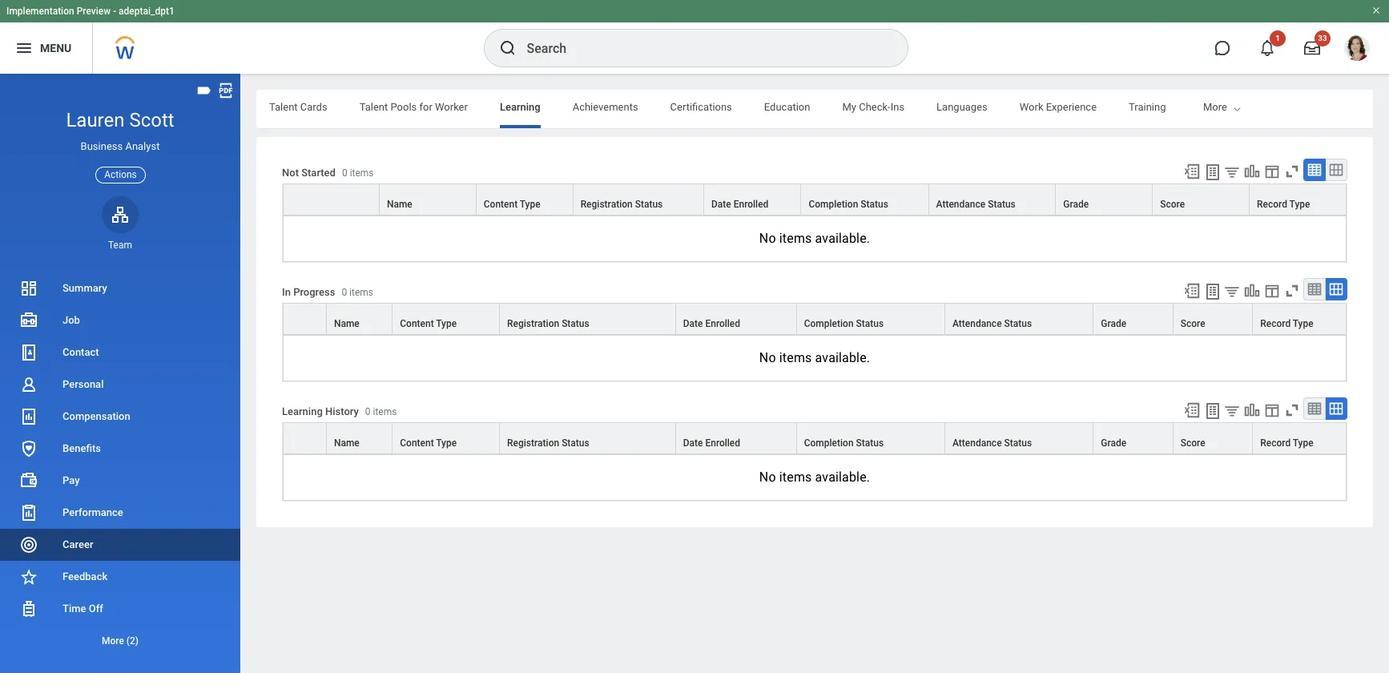Task type: locate. For each thing, give the bounding box(es) containing it.
2 vertical spatial grade
[[1101, 438, 1127, 449]]

2 vertical spatial attendance status
[[953, 438, 1032, 449]]

learning for learning history 0 items
[[282, 406, 323, 418]]

career image
[[19, 535, 38, 555]]

2 vertical spatial available.
[[815, 470, 870, 485]]

lauren
[[66, 109, 125, 131]]

0
[[342, 168, 348, 179], [342, 287, 347, 298], [365, 407, 371, 418]]

content type
[[484, 199, 541, 210], [400, 318, 457, 329], [400, 438, 457, 449]]

2 vertical spatial content
[[400, 438, 434, 449]]

0 vertical spatial grade
[[1064, 199, 1089, 210]]

2 vertical spatial registration status
[[507, 438, 590, 449]]

0 right progress
[[342, 287, 347, 298]]

0 vertical spatial content type
[[484, 199, 541, 210]]

name button for not started
[[380, 184, 476, 215]]

(2)
[[126, 635, 139, 647]]

1 vertical spatial attendance
[[953, 318, 1002, 329]]

no for not started
[[760, 231, 776, 246]]

expand table image
[[1329, 401, 1345, 417]]

completion status button
[[802, 184, 928, 215], [797, 304, 945, 334], [797, 423, 945, 454]]

learning left history
[[282, 406, 323, 418]]

3 no from the top
[[760, 470, 776, 485]]

navigation pane region
[[0, 74, 240, 673]]

1 vertical spatial record
[[1261, 318, 1291, 329]]

cards
[[300, 101, 327, 113]]

select to filter grid data image right export to worksheets image
[[1224, 402, 1241, 419]]

date enrolled for in progress
[[683, 318, 741, 329]]

1 vertical spatial learning
[[282, 406, 323, 418]]

1 vertical spatial grade
[[1101, 318, 1127, 329]]

expand table image right click to view/edit grid preferences image
[[1329, 281, 1345, 297]]

1 vertical spatial score
[[1181, 318, 1206, 329]]

2 fullscreen image from the top
[[1284, 402, 1301, 419]]

more (2) button
[[0, 625, 240, 657]]

more for more (2)
[[102, 635, 124, 647]]

grade
[[1064, 199, 1089, 210], [1101, 318, 1127, 329], [1101, 438, 1127, 449]]

select to filter grid data image
[[1224, 283, 1241, 300], [1224, 402, 1241, 419]]

toolbar for not started
[[1176, 159, 1348, 184]]

expand/collapse chart image right export to worksheets image
[[1244, 402, 1261, 419]]

1 horizontal spatial more
[[1204, 101, 1228, 113]]

2 vertical spatial date
[[683, 438, 703, 449]]

more inside dropdown button
[[102, 635, 124, 647]]

fullscreen image for in progress
[[1284, 282, 1301, 300]]

date
[[712, 199, 731, 210], [683, 318, 703, 329], [683, 438, 703, 449]]

fullscreen image left expand table icon at the bottom right of page
[[1284, 402, 1301, 419]]

attendance status button for progress
[[946, 304, 1093, 334]]

1 row from the top
[[283, 184, 1347, 216]]

career link
[[0, 529, 240, 561]]

1 vertical spatial table image
[[1307, 281, 1323, 297]]

date for learning history
[[683, 438, 703, 449]]

0 vertical spatial date
[[712, 199, 731, 210]]

expand/collapse chart image left click to view/edit grid preferences image
[[1244, 282, 1261, 300]]

table image left expand table icon at the bottom right of page
[[1307, 401, 1323, 417]]

name button for learning history
[[327, 423, 392, 454]]

Search Workday  search field
[[527, 30, 875, 66]]

0 vertical spatial 0
[[342, 168, 348, 179]]

2 vertical spatial name
[[334, 438, 360, 449]]

content type for history
[[400, 438, 457, 449]]

actions button
[[96, 166, 146, 183]]

0 vertical spatial record
[[1257, 199, 1288, 210]]

0 vertical spatial available.
[[815, 231, 870, 246]]

languages
[[937, 101, 988, 113]]

items inside not started 0 items
[[350, 168, 374, 179]]

work
[[1020, 101, 1044, 113]]

learning down the search icon
[[500, 101, 541, 113]]

date enrolled button for not started
[[704, 184, 801, 215]]

talent
[[269, 101, 298, 113], [360, 101, 388, 113]]

learning
[[500, 101, 541, 113], [282, 406, 323, 418]]

2 vertical spatial date enrolled
[[683, 438, 741, 449]]

date enrolled button
[[704, 184, 801, 215], [676, 304, 796, 334], [676, 423, 796, 454]]

0 for not started
[[342, 168, 348, 179]]

2 vertical spatial date enrolled button
[[676, 423, 796, 454]]

0 vertical spatial record type button
[[1250, 184, 1346, 215]]

2 vertical spatial enrolled
[[706, 438, 741, 449]]

record
[[1257, 199, 1288, 210], [1261, 318, 1291, 329], [1261, 438, 1291, 449]]

expand/collapse chart image for history
[[1244, 402, 1261, 419]]

2 vertical spatial 0
[[365, 407, 371, 418]]

talent left cards
[[269, 101, 298, 113]]

attendance status button
[[929, 184, 1056, 215], [946, 304, 1093, 334], [946, 423, 1093, 454]]

2 no from the top
[[760, 350, 776, 366]]

status
[[635, 199, 663, 210], [861, 199, 889, 210], [988, 199, 1016, 210], [562, 318, 590, 329], [856, 318, 884, 329], [1005, 318, 1032, 329], [562, 438, 590, 449], [856, 438, 884, 449], [1005, 438, 1032, 449]]

0 vertical spatial completion status button
[[802, 184, 928, 215]]

2 available. from the top
[[815, 350, 870, 366]]

1 talent from the left
[[269, 101, 298, 113]]

1
[[1276, 34, 1280, 42]]

0 vertical spatial toolbar
[[1176, 159, 1348, 184]]

fullscreen image for learning history
[[1284, 402, 1301, 419]]

1 vertical spatial registration status
[[507, 318, 590, 329]]

0 vertical spatial date enrolled
[[712, 199, 769, 210]]

1 vertical spatial no items available.
[[760, 350, 870, 366]]

job link
[[0, 305, 240, 337]]

1 vertical spatial completion
[[804, 318, 854, 329]]

more up select to filter grid data icon
[[1204, 101, 1228, 113]]

started
[[301, 167, 336, 179]]

1 vertical spatial content type
[[400, 318, 457, 329]]

2 vertical spatial grade button
[[1094, 423, 1173, 454]]

record type button down click to view/edit grid preferences image
[[1254, 304, 1346, 334]]

2 talent from the left
[[360, 101, 388, 113]]

export to excel image for progress
[[1184, 282, 1201, 300]]

record for started
[[1257, 199, 1288, 210]]

0 vertical spatial table image
[[1307, 162, 1323, 178]]

learning history 0 items
[[282, 406, 397, 418]]

2 vertical spatial record type
[[1261, 438, 1314, 449]]

expand table image
[[1329, 162, 1345, 178], [1329, 281, 1345, 297]]

completion for learning history
[[804, 438, 854, 449]]

type
[[520, 199, 541, 210], [1290, 199, 1311, 210], [436, 318, 457, 329], [1293, 318, 1314, 329], [436, 438, 457, 449], [1293, 438, 1314, 449]]

expand/collapse chart image
[[1244, 163, 1261, 180], [1244, 282, 1261, 300], [1244, 402, 1261, 419]]

select to filter grid data image
[[1224, 163, 1241, 180]]

available. for in progress
[[815, 350, 870, 366]]

completion status
[[809, 199, 889, 210], [804, 318, 884, 329], [804, 438, 884, 449]]

0 vertical spatial no items available.
[[760, 231, 870, 246]]

33
[[1318, 34, 1328, 42]]

learning for learning
[[500, 101, 541, 113]]

grade button
[[1056, 184, 1153, 215], [1094, 304, 1173, 334], [1094, 423, 1173, 454]]

available.
[[815, 231, 870, 246], [815, 350, 870, 366], [815, 470, 870, 485]]

1 export to excel image from the top
[[1184, 282, 1201, 300]]

1 no items available. from the top
[[760, 231, 870, 246]]

0 vertical spatial select to filter grid data image
[[1224, 283, 1241, 300]]

record type for history
[[1261, 438, 1314, 449]]

registration status for in progress
[[507, 318, 590, 329]]

1 vertical spatial click to view/edit grid preferences image
[[1264, 402, 1281, 419]]

registration status button for in progress
[[500, 304, 675, 334]]

compensation
[[63, 410, 130, 422]]

enrolled for in progress
[[706, 318, 741, 329]]

enrolled
[[734, 199, 769, 210], [706, 318, 741, 329], [706, 438, 741, 449]]

attendance for progress
[[953, 318, 1002, 329]]

3 available. from the top
[[815, 470, 870, 485]]

items inside learning history 0 items
[[373, 407, 397, 418]]

1 vertical spatial more
[[102, 635, 124, 647]]

business
[[81, 140, 123, 152]]

2 vertical spatial content type button
[[393, 423, 499, 454]]

completion status button for not started
[[802, 184, 928, 215]]

export to worksheets image left select to filter grid data icon
[[1204, 163, 1223, 182]]

work experience
[[1020, 101, 1097, 113]]

experience
[[1046, 101, 1097, 113]]

2 vertical spatial record type button
[[1254, 423, 1346, 454]]

0 vertical spatial learning
[[500, 101, 541, 113]]

0 vertical spatial score button
[[1153, 184, 1249, 215]]

pay image
[[19, 471, 38, 490]]

1 vertical spatial export to worksheets image
[[1204, 282, 1223, 301]]

registration status button
[[573, 184, 704, 215], [500, 304, 675, 334], [500, 423, 675, 454]]

content for in progress
[[400, 318, 434, 329]]

1 vertical spatial fullscreen image
[[1284, 402, 1301, 419]]

score for progress
[[1181, 318, 1206, 329]]

export to worksheets image for progress
[[1204, 282, 1223, 301]]

1 available. from the top
[[815, 231, 870, 246]]

0 inside learning history 0 items
[[365, 407, 371, 418]]

record type
[[1257, 199, 1311, 210], [1261, 318, 1314, 329], [1261, 438, 1314, 449]]

0 vertical spatial no
[[760, 231, 776, 246]]

2 vertical spatial completion status button
[[797, 423, 945, 454]]

completion
[[809, 199, 859, 210], [804, 318, 854, 329], [804, 438, 854, 449]]

more
[[1204, 101, 1228, 113], [102, 635, 124, 647]]

0 vertical spatial completion
[[809, 199, 859, 210]]

benefits image
[[19, 439, 38, 458]]

certifications
[[670, 101, 732, 113]]

expand table image right fullscreen icon
[[1329, 162, 1345, 178]]

click to view/edit grid preferences image
[[1264, 163, 1281, 180], [1264, 402, 1281, 419]]

completion for not started
[[809, 199, 859, 210]]

1 horizontal spatial learning
[[500, 101, 541, 113]]

2 vertical spatial completion
[[804, 438, 854, 449]]

export to worksheets image
[[1204, 163, 1223, 182], [1204, 282, 1223, 301]]

0 vertical spatial expand table image
[[1329, 162, 1345, 178]]

2 vertical spatial score
[[1181, 438, 1206, 449]]

for
[[419, 101, 433, 113]]

1 no from the top
[[760, 231, 776, 246]]

contact image
[[19, 343, 38, 362]]

2 vertical spatial registration status button
[[500, 423, 675, 454]]

2 row from the top
[[283, 303, 1347, 335]]

1 vertical spatial date enrolled button
[[676, 304, 796, 334]]

ins
[[891, 101, 905, 113]]

list containing summary
[[0, 272, 240, 657]]

expand/collapse chart image for started
[[1244, 163, 1261, 180]]

grade button for learning history
[[1094, 423, 1173, 454]]

2 export to excel image from the top
[[1184, 402, 1201, 419]]

1 vertical spatial export to excel image
[[1184, 402, 1201, 419]]

2 vertical spatial content type
[[400, 438, 457, 449]]

export to excel image
[[1184, 282, 1201, 300], [1184, 402, 1201, 419]]

2 vertical spatial row
[[283, 423, 1347, 455]]

toolbar
[[1176, 159, 1348, 184], [1176, 278, 1348, 303], [1176, 398, 1348, 423]]

score
[[1161, 199, 1185, 210], [1181, 318, 1206, 329], [1181, 438, 1206, 449]]

row
[[283, 184, 1347, 216], [283, 303, 1347, 335], [283, 423, 1347, 455]]

search image
[[498, 38, 517, 58]]

record type button for history
[[1254, 423, 1346, 454]]

1 vertical spatial record type
[[1261, 318, 1314, 329]]

0 vertical spatial grade button
[[1056, 184, 1153, 215]]

pools
[[391, 101, 417, 113]]

no for in progress
[[760, 350, 776, 366]]

grade for history
[[1101, 438, 1127, 449]]

available. for not started
[[815, 231, 870, 246]]

worker
[[435, 101, 468, 113]]

select to filter grid data image left click to view/edit grid preferences image
[[1224, 283, 1241, 300]]

1 vertical spatial attendance status
[[953, 318, 1032, 329]]

0 vertical spatial export to worksheets image
[[1204, 163, 1223, 182]]

more left (2)
[[102, 635, 124, 647]]

2 vertical spatial completion status
[[804, 438, 884, 449]]

completion status for not started
[[809, 199, 889, 210]]

0 right history
[[365, 407, 371, 418]]

row for progress
[[283, 303, 1347, 335]]

grade button for not started
[[1056, 184, 1153, 215]]

0 horizontal spatial talent
[[269, 101, 298, 113]]

date for not started
[[712, 199, 731, 210]]

export to worksheets image left click to view/edit grid preferences image
[[1204, 282, 1223, 301]]

1 vertical spatial toolbar
[[1176, 278, 1348, 303]]

2 vertical spatial attendance status button
[[946, 423, 1093, 454]]

attendance status for in progress
[[953, 318, 1032, 329]]

2 vertical spatial no
[[760, 470, 776, 485]]

0 vertical spatial attendance
[[936, 199, 986, 210]]

in
[[282, 286, 291, 298]]

2 vertical spatial attendance
[[953, 438, 1002, 449]]

0 vertical spatial attendance status
[[936, 199, 1016, 210]]

0 inside not started 0 items
[[342, 168, 348, 179]]

expand/collapse chart image right select to filter grid data icon
[[1244, 163, 1261, 180]]

2 vertical spatial name button
[[327, 423, 392, 454]]

performance
[[63, 506, 123, 518]]

1 vertical spatial name button
[[327, 304, 392, 334]]

more (2) button
[[0, 631, 240, 651]]

2 no items available. from the top
[[760, 350, 870, 366]]

0 vertical spatial enrolled
[[734, 199, 769, 210]]

1 vertical spatial expand table image
[[1329, 281, 1345, 297]]

0 inside "in progress 0 items"
[[342, 287, 347, 298]]

no items available.
[[760, 231, 870, 246], [760, 350, 870, 366], [760, 470, 870, 485]]

0 vertical spatial fullscreen image
[[1284, 282, 1301, 300]]

content type button
[[477, 184, 573, 215], [393, 304, 499, 334], [393, 423, 499, 454]]

score button
[[1153, 184, 1249, 215], [1174, 304, 1253, 334], [1174, 423, 1253, 454]]

2 vertical spatial registration
[[507, 438, 559, 449]]

click to view/edit grid preferences image for started
[[1264, 163, 1281, 180]]

record type button down fullscreen icon
[[1250, 184, 1346, 215]]

talent cards
[[269, 101, 327, 113]]

1 vertical spatial expand/collapse chart image
[[1244, 282, 1261, 300]]

list
[[0, 272, 240, 657]]

3 no items available. from the top
[[760, 470, 870, 485]]

fullscreen image right click to view/edit grid preferences image
[[1284, 282, 1301, 300]]

achievements
[[573, 101, 638, 113]]

1 fullscreen image from the top
[[1284, 282, 1301, 300]]

performance link
[[0, 497, 240, 529]]

0 vertical spatial name button
[[380, 184, 476, 215]]

0 vertical spatial attendance status button
[[929, 184, 1056, 215]]

0 right started
[[342, 168, 348, 179]]

3 row from the top
[[283, 423, 1347, 455]]

registration status for learning history
[[507, 438, 590, 449]]

team link
[[102, 196, 139, 252]]

content type button for started
[[477, 184, 573, 215]]

table image right fullscreen icon
[[1307, 162, 1323, 178]]

registration
[[581, 199, 633, 210], [507, 318, 559, 329], [507, 438, 559, 449]]

0 vertical spatial export to excel image
[[1184, 282, 1201, 300]]

0 vertical spatial expand/collapse chart image
[[1244, 163, 1261, 180]]

0 vertical spatial score
[[1161, 199, 1185, 210]]

-
[[113, 6, 116, 17]]

justify image
[[14, 38, 34, 58]]

0 vertical spatial record type
[[1257, 199, 1311, 210]]

1 vertical spatial no
[[760, 350, 776, 366]]

33 button
[[1295, 30, 1331, 66]]

1 vertical spatial 0
[[342, 287, 347, 298]]

export to excel image
[[1184, 163, 1201, 180]]

record for history
[[1261, 438, 1291, 449]]

table image right click to view/edit grid preferences image
[[1307, 281, 1323, 297]]

row for history
[[283, 423, 1347, 455]]

attendance for started
[[936, 199, 986, 210]]

0 horizontal spatial more
[[102, 635, 124, 647]]

benefits
[[63, 442, 101, 454]]

items
[[350, 168, 374, 179], [780, 231, 812, 246], [349, 287, 373, 298], [780, 350, 812, 366], [373, 407, 397, 418], [780, 470, 812, 485]]

attendance
[[936, 199, 986, 210], [953, 318, 1002, 329], [953, 438, 1002, 449]]

1 vertical spatial date enrolled
[[683, 318, 741, 329]]

content type button for history
[[393, 423, 499, 454]]

click to view/edit grid preferences image left fullscreen icon
[[1264, 163, 1281, 180]]

0 vertical spatial click to view/edit grid preferences image
[[1264, 163, 1281, 180]]

2 vertical spatial toolbar
[[1176, 398, 1348, 423]]

2 vertical spatial expand/collapse chart image
[[1244, 402, 1261, 419]]

1 select to filter grid data image from the top
[[1224, 283, 1241, 300]]

name for started
[[387, 199, 413, 210]]

table image
[[1307, 162, 1323, 178], [1307, 281, 1323, 297], [1307, 401, 1323, 417]]

0 vertical spatial content
[[484, 199, 518, 210]]

1 vertical spatial available.
[[815, 350, 870, 366]]

talent left pools
[[360, 101, 388, 113]]

no
[[760, 231, 776, 246], [760, 350, 776, 366], [760, 470, 776, 485]]

no items available. for learning history
[[760, 470, 870, 485]]

2 select to filter grid data image from the top
[[1224, 402, 1241, 419]]

content for learning history
[[400, 438, 434, 449]]

tab list
[[0, 90, 1166, 128]]

1 vertical spatial row
[[283, 303, 1347, 335]]

name button
[[380, 184, 476, 215], [327, 304, 392, 334], [327, 423, 392, 454]]

1 vertical spatial completion status button
[[797, 304, 945, 334]]

tab list containing talent cards
[[0, 90, 1166, 128]]

fullscreen image
[[1284, 282, 1301, 300], [1284, 402, 1301, 419]]

0 vertical spatial content type button
[[477, 184, 573, 215]]

score button for history
[[1174, 423, 1253, 454]]

1 vertical spatial grade button
[[1094, 304, 1173, 334]]

0 vertical spatial name
[[387, 199, 413, 210]]

content type for progress
[[400, 318, 457, 329]]

content for not started
[[484, 199, 518, 210]]

history
[[325, 406, 359, 418]]

menu button
[[0, 22, 92, 74]]

feedback image
[[19, 567, 38, 587]]

0 vertical spatial completion status
[[809, 199, 889, 210]]

registration status
[[581, 199, 663, 210], [507, 318, 590, 329], [507, 438, 590, 449]]

training
[[1129, 101, 1166, 113]]

name
[[387, 199, 413, 210], [334, 318, 360, 329], [334, 438, 360, 449]]

click to view/edit grid preferences image for history
[[1264, 402, 1281, 419]]

2 vertical spatial record
[[1261, 438, 1291, 449]]

table image for in progress
[[1307, 281, 1323, 297]]

time off
[[63, 603, 103, 615]]

team lauren scott element
[[102, 239, 139, 252]]

scott
[[129, 109, 174, 131]]

close environment banner image
[[1372, 6, 1382, 15]]

record type button down expand table icon at the bottom right of page
[[1254, 423, 1346, 454]]

click to view/edit grid preferences image right export to worksheets image
[[1264, 402, 1281, 419]]

preview
[[77, 6, 111, 17]]

more for more
[[1204, 101, 1228, 113]]

score button for progress
[[1174, 304, 1253, 334]]



Task type: vqa. For each thing, say whether or not it's contained in the screenshot.
E6520.JPG "IMAGE"
no



Task type: describe. For each thing, give the bounding box(es) containing it.
completion status button for learning history
[[797, 423, 945, 454]]

view team image
[[111, 205, 130, 224]]

export to worksheets image
[[1204, 402, 1223, 421]]

completion status for in progress
[[804, 318, 884, 329]]

off
[[89, 603, 103, 615]]

date enrolled for learning history
[[683, 438, 741, 449]]

profile logan mcneil image
[[1345, 35, 1370, 64]]

0 for learning history
[[365, 407, 371, 418]]

tag image
[[196, 82, 213, 99]]

date for in progress
[[683, 318, 703, 329]]

compensation image
[[19, 407, 38, 426]]

benefits link
[[0, 433, 240, 465]]

attendance status button for started
[[929, 184, 1056, 215]]

in progress 0 items
[[282, 286, 373, 298]]

completion for in progress
[[804, 318, 854, 329]]

export to worksheets image for started
[[1204, 163, 1223, 182]]

no items available. for in progress
[[760, 350, 870, 366]]

not started 0 items
[[282, 167, 374, 179]]

attendance status for not started
[[936, 199, 1016, 210]]

career
[[63, 539, 93, 551]]

summary link
[[0, 272, 240, 305]]

record type for progress
[[1261, 318, 1314, 329]]

job
[[63, 314, 80, 326]]

enrolled for not started
[[734, 199, 769, 210]]

personal link
[[0, 369, 240, 401]]

check-
[[859, 101, 891, 113]]

progress
[[293, 286, 335, 298]]

team
[[108, 239, 132, 251]]

attendance for history
[[953, 438, 1002, 449]]

contact
[[63, 346, 99, 358]]

available. for learning history
[[815, 470, 870, 485]]

registration status button for learning history
[[500, 423, 675, 454]]

attendance status button for history
[[946, 423, 1093, 454]]

table image for learning history
[[1307, 401, 1323, 417]]

date enrolled for not started
[[712, 199, 769, 210]]

registration for progress
[[507, 318, 559, 329]]

talent for talent pools for worker
[[360, 101, 388, 113]]

content type button for progress
[[393, 304, 499, 334]]

view printable version (pdf) image
[[217, 82, 235, 99]]

select to filter grid data image for history
[[1224, 402, 1241, 419]]

time off link
[[0, 593, 240, 625]]

grade button for in progress
[[1094, 304, 1173, 334]]

implementation preview -   adeptai_dpt1
[[6, 6, 175, 17]]

expand/collapse chart image for progress
[[1244, 282, 1261, 300]]

fullscreen image
[[1284, 163, 1301, 180]]

job image
[[19, 311, 38, 330]]

menu
[[40, 41, 72, 54]]

record type button for progress
[[1254, 304, 1346, 334]]

my
[[843, 101, 857, 113]]

content type for started
[[484, 199, 541, 210]]

education
[[764, 101, 811, 113]]

expand table image for in progress
[[1329, 281, 1345, 297]]

compensation link
[[0, 401, 240, 433]]

click to view/edit grid preferences image
[[1264, 282, 1281, 300]]

date enrolled button for in progress
[[676, 304, 796, 334]]

performance image
[[19, 503, 38, 522]]

registration for history
[[507, 438, 559, 449]]

items inside "in progress 0 items"
[[349, 287, 373, 298]]

attendance status for learning history
[[953, 438, 1032, 449]]

personal image
[[19, 375, 38, 394]]

lauren scott
[[66, 109, 174, 131]]

1 button
[[1250, 30, 1286, 66]]

contact link
[[0, 337, 240, 369]]

talent for talent cards
[[269, 101, 298, 113]]

actions
[[104, 169, 137, 180]]

feedback link
[[0, 561, 240, 593]]

my check-ins
[[843, 101, 905, 113]]

record type button for started
[[1250, 184, 1346, 215]]

personal
[[63, 378, 104, 390]]

score for history
[[1181, 438, 1206, 449]]

adeptai_dpt1
[[119, 6, 175, 17]]

summary image
[[19, 279, 38, 298]]

0 vertical spatial registration status
[[581, 199, 663, 210]]

business analyst
[[81, 140, 160, 152]]

0 for in progress
[[342, 287, 347, 298]]

row for started
[[283, 184, 1347, 216]]

no items available. for not started
[[760, 231, 870, 246]]

score button for started
[[1153, 184, 1249, 215]]

completion status for learning history
[[804, 438, 884, 449]]

enrolled for learning history
[[706, 438, 741, 449]]

notifications large image
[[1260, 40, 1276, 56]]

record type for started
[[1257, 199, 1311, 210]]

summary
[[63, 282, 107, 294]]

table image for not started
[[1307, 162, 1323, 178]]

menu banner
[[0, 0, 1390, 74]]

feedback
[[63, 571, 108, 583]]

record for progress
[[1261, 318, 1291, 329]]

implementation
[[6, 6, 74, 17]]

toolbar for in progress
[[1176, 278, 1348, 303]]

inbox large image
[[1305, 40, 1321, 56]]

talent pools for worker
[[360, 101, 468, 113]]

more (2)
[[102, 635, 139, 647]]

not
[[282, 167, 299, 179]]

name button for in progress
[[327, 304, 392, 334]]

pay
[[63, 474, 80, 486]]

time off image
[[19, 599, 38, 619]]

analyst
[[125, 140, 160, 152]]

toolbar for learning history
[[1176, 398, 1348, 423]]

0 vertical spatial registration
[[581, 199, 633, 210]]

pay link
[[0, 465, 240, 497]]

name for history
[[334, 438, 360, 449]]

no for learning history
[[760, 470, 776, 485]]

export to excel image for history
[[1184, 402, 1201, 419]]

grade for started
[[1064, 199, 1089, 210]]

expand table image for not started
[[1329, 162, 1345, 178]]

0 vertical spatial registration status button
[[573, 184, 704, 215]]

completion status button for in progress
[[797, 304, 945, 334]]

grade for progress
[[1101, 318, 1127, 329]]

select to filter grid data image for progress
[[1224, 283, 1241, 300]]

date enrolled button for learning history
[[676, 423, 796, 454]]

time
[[63, 603, 86, 615]]

name for progress
[[334, 318, 360, 329]]



